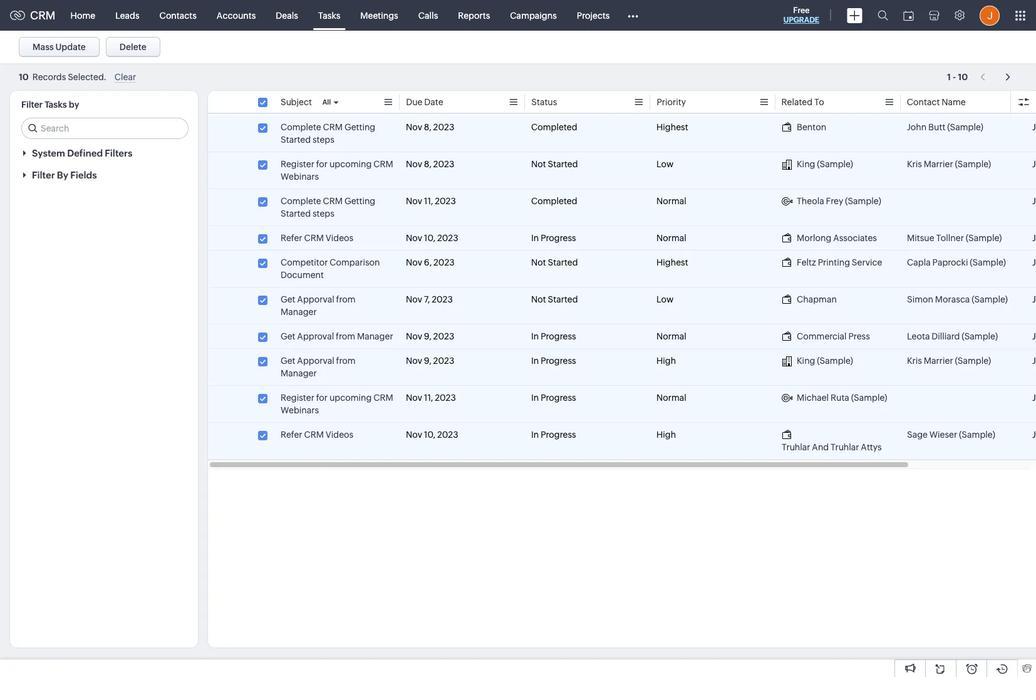Task type: vqa. For each thing, say whether or not it's contained in the screenshot.


Task type: describe. For each thing, give the bounding box(es) containing it.
mitsue
[[907, 233, 934, 243]]

king (sample) link for low
[[782, 158, 853, 170]]

kris marrier (sample) for high
[[907, 356, 991, 366]]

theola
[[797, 196, 824, 206]]

subject
[[281, 97, 312, 107]]

simon morasca (sample) link
[[907, 293, 1008, 306]]

progress for king (sample)
[[541, 356, 576, 366]]

get apporval from manager for nov 9, 2023
[[281, 356, 356, 378]]

to
[[815, 97, 825, 107]]

feltz printing service link
[[782, 256, 882, 269]]

refer for normal
[[281, 233, 302, 243]]

fields
[[70, 170, 97, 180]]

high for truhlar and truhlar attys
[[656, 430, 676, 440]]

11, for complete crm getting started steps
[[424, 196, 433, 206]]

getting for nov 8, 2023
[[344, 122, 375, 132]]

create task
[[859, 42, 906, 52]]

9, for get approval from manager
[[424, 331, 431, 341]]

started for for
[[548, 159, 578, 169]]

calendar image
[[903, 10, 914, 20]]

9 je from the top
[[1032, 393, 1036, 403]]

home link
[[61, 0, 105, 30]]

theola frey (sample)
[[797, 196, 881, 206]]

delete
[[120, 42, 146, 52]]

get apporval from manager link for nov 9, 2023
[[281, 355, 393, 380]]

8, for register for upcoming crm webinars
[[424, 159, 431, 169]]

john
[[907, 122, 927, 132]]

create task button
[[847, 37, 919, 58]]

nov for the "get approval from manager" link
[[406, 331, 422, 341]]

(sample) right paprocki
[[970, 257, 1006, 267]]

status
[[531, 97, 557, 107]]

competitor comparison document link
[[281, 256, 393, 281]]

get approval from manager link
[[281, 330, 393, 343]]

2023 for the "get approval from manager" link
[[433, 331, 454, 341]]

je for capla paprocki (sample) link
[[1032, 257, 1036, 267]]

associates
[[833, 233, 877, 243]]

service
[[852, 257, 882, 267]]

in progress for truhlar
[[531, 430, 576, 440]]

filter tasks by
[[21, 100, 79, 110]]

leads link
[[105, 0, 149, 30]]

normal for morlong associates
[[656, 233, 686, 243]]

je for john butt (sample) link
[[1032, 122, 1036, 132]]

(sample) down john butt (sample)
[[955, 159, 991, 169]]

nov 7, 2023
[[406, 294, 453, 304]]

0 horizontal spatial tasks
[[45, 100, 67, 110]]

ruta
[[831, 393, 849, 403]]

complete crm getting started steps for nov 11, 2023
[[281, 196, 375, 219]]

not for nov 8, 2023
[[531, 159, 546, 169]]

nov 10, 2023 for high
[[406, 430, 458, 440]]

in progress for commercial
[[531, 331, 576, 341]]

je for sage wieser (sample) link
[[1032, 430, 1036, 440]]

deals link
[[266, 0, 308, 30]]

michael ruta (sample)
[[797, 393, 887, 403]]

calls
[[418, 10, 438, 20]]

free upgrade
[[784, 6, 819, 24]]

upcoming for nov 11, 2023
[[329, 393, 372, 403]]

manager for low
[[281, 307, 317, 317]]

mass
[[33, 42, 54, 52]]

manager for normal
[[357, 331, 393, 341]]

10, for normal
[[424, 233, 435, 243]]

get for low
[[281, 294, 295, 304]]

butt
[[928, 122, 945, 132]]

truhlar and truhlar attys
[[782, 442, 882, 452]]

benton link
[[782, 121, 826, 133]]

nov for refer crm videos link for normal
[[406, 233, 422, 243]]

records
[[32, 72, 66, 82]]

register for nov 8, 2023
[[281, 159, 314, 169]]

tollner
[[936, 233, 964, 243]]

leota
[[907, 331, 930, 341]]

in for commercial press
[[531, 331, 539, 341]]

refer crm videos for high
[[281, 430, 353, 440]]

from for high
[[336, 356, 356, 366]]

nov for high refer crm videos link
[[406, 430, 422, 440]]

get apporval from manager link for nov 7, 2023
[[281, 293, 393, 318]]

videos for normal
[[326, 233, 353, 243]]

Other Modules field
[[620, 5, 647, 25]]

selected.
[[68, 72, 106, 82]]

commercial
[[797, 331, 847, 341]]

reports
[[458, 10, 490, 20]]

all
[[322, 98, 331, 106]]

leota dilliard (sample) link
[[907, 330, 998, 343]]

in for morlong associates
[[531, 233, 539, 243]]

related
[[782, 97, 813, 107]]

chapman link
[[782, 293, 837, 306]]

by
[[69, 100, 79, 110]]

3 je from the top
[[1032, 196, 1036, 206]]

steps for nov 8, 2023
[[313, 135, 334, 145]]

feltz printing service
[[797, 257, 882, 267]]

normal for michael ruta (sample)
[[656, 393, 686, 403]]

contacts
[[159, 10, 197, 20]]

getting for nov 11, 2023
[[344, 196, 375, 206]]

date
[[424, 97, 443, 107]]

in for michael ruta (sample)
[[531, 393, 539, 403]]

2 truhlar from the left
[[831, 442, 859, 452]]

system defined filters button
[[10, 142, 198, 164]]

2 1 from the top
[[947, 72, 951, 82]]

benton
[[797, 122, 826, 132]]

king (sample) link for high
[[782, 355, 853, 367]]

nov for register for upcoming crm webinars link associated with nov 8, 2023
[[406, 159, 422, 169]]

complete crm getting started steps link for nov 11, 2023
[[281, 195, 393, 220]]

highest for not started
[[656, 257, 688, 267]]

filter by fields button
[[10, 164, 198, 186]]

michael ruta (sample) link
[[782, 392, 887, 404]]

delete button
[[106, 37, 160, 57]]

reports link
[[448, 0, 500, 30]]

system
[[32, 148, 65, 158]]

morasca
[[935, 294, 970, 304]]

Search text field
[[22, 118, 188, 138]]

apporval for nov 7, 2023
[[297, 294, 334, 304]]

7,
[[424, 294, 430, 304]]

not for nov 6, 2023
[[531, 257, 546, 267]]

refer crm videos link for normal
[[281, 232, 353, 244]]

priority
[[656, 97, 686, 107]]

(sample) down leota dilliard (sample) link
[[955, 356, 991, 366]]

kris marrier (sample) link for high
[[907, 355, 991, 367]]

wieser
[[929, 430, 957, 440]]

refer crm videos for normal
[[281, 233, 353, 243]]

nov 8, 2023 for register for upcoming crm webinars
[[406, 159, 454, 169]]

je for leota dilliard (sample) link
[[1032, 331, 1036, 341]]

complete for nov 11, 2023
[[281, 196, 321, 206]]

register for upcoming crm webinars for nov 8, 2023
[[281, 159, 393, 182]]

king (sample) for high
[[797, 356, 853, 366]]

john butt (sample) link
[[907, 121, 983, 133]]

morlong associates
[[797, 233, 877, 243]]

filter by fields
[[32, 170, 97, 180]]

register for upcoming crm webinars for nov 11, 2023
[[281, 393, 393, 415]]

crm link
[[10, 9, 55, 22]]

9, for get apporval from manager
[[424, 356, 431, 366]]

apporval for nov 9, 2023
[[297, 356, 334, 366]]

due date
[[406, 97, 443, 107]]

competitor comparison document
[[281, 257, 380, 280]]

nov 6, 2023
[[406, 257, 455, 267]]

refer for high
[[281, 430, 302, 440]]

normal for commercial press
[[656, 331, 686, 341]]

paprocki
[[932, 257, 968, 267]]

truhlar and truhlar attys link
[[782, 428, 895, 454]]

simon morasca (sample)
[[907, 294, 1008, 304]]

filter for filter tasks by
[[21, 100, 43, 110]]

mitsue tollner (sample)
[[907, 233, 1002, 243]]

nov for register for upcoming crm webinars link corresponding to nov 11, 2023
[[406, 393, 422, 403]]

nov for the get apporval from manager link for nov 7, 2023
[[406, 294, 422, 304]]

accounts link
[[207, 0, 266, 30]]

chapman
[[797, 294, 837, 304]]

home
[[71, 10, 95, 20]]

profile element
[[972, 0, 1007, 30]]

simon
[[907, 294, 933, 304]]

1 truhlar from the left
[[782, 442, 810, 452]]

complete for nov 8, 2023
[[281, 122, 321, 132]]

2 1 - 10 from the top
[[947, 72, 968, 82]]

deals
[[276, 10, 298, 20]]

low for king (sample)
[[656, 159, 674, 169]]

sage wieser (sample) link
[[907, 428, 995, 441]]

update
[[55, 42, 86, 52]]

complete crm getting started steps link for nov 8, 2023
[[281, 121, 393, 146]]



Task type: locate. For each thing, give the bounding box(es) containing it.
1 in from the top
[[531, 233, 539, 243]]

0 vertical spatial register for upcoming crm webinars
[[281, 159, 393, 182]]

2 king (sample) from the top
[[797, 356, 853, 366]]

name
[[942, 97, 966, 107]]

(sample) right the wieser
[[959, 430, 995, 440]]

commercial press link
[[782, 330, 870, 343]]

2 vertical spatial get
[[281, 356, 295, 366]]

campaigns link
[[500, 0, 567, 30]]

register for nov 11, 2023
[[281, 393, 314, 403]]

je for simon morasca (sample) link
[[1032, 294, 1036, 304]]

1 vertical spatial nov 11, 2023
[[406, 393, 456, 403]]

sage
[[907, 430, 928, 440]]

1 vertical spatial filter
[[32, 170, 55, 180]]

get apporval from manager down approval
[[281, 356, 356, 378]]

1 vertical spatial marrier
[[924, 356, 953, 366]]

1 vertical spatial steps
[[313, 209, 334, 219]]

2 normal from the top
[[656, 233, 686, 243]]

webinars for nov 8, 2023
[[281, 172, 319, 182]]

filter for filter by fields
[[32, 170, 55, 180]]

2 in progress from the top
[[531, 331, 576, 341]]

2 register for upcoming crm webinars from the top
[[281, 393, 393, 415]]

2 refer from the top
[[281, 430, 302, 440]]

1 king (sample) link from the top
[[782, 158, 853, 170]]

1 completed from the top
[[531, 122, 577, 132]]

1 vertical spatial king (sample) link
[[782, 355, 853, 367]]

meetings
[[360, 10, 398, 20]]

nov 8, 2023 for complete crm getting started steps
[[406, 122, 454, 132]]

1 11, from the top
[[424, 196, 433, 206]]

1 1 - 10 from the top
[[947, 72, 968, 82]]

steps for nov 11, 2023
[[313, 209, 334, 219]]

0 vertical spatial 11,
[[424, 196, 433, 206]]

1 vertical spatial apporval
[[297, 356, 334, 366]]

1 vertical spatial register for upcoming crm webinars
[[281, 393, 393, 415]]

4 in from the top
[[531, 393, 539, 403]]

0 vertical spatial kris
[[907, 159, 922, 169]]

king for high
[[797, 356, 815, 366]]

2 nov 9, 2023 from the top
[[406, 356, 454, 366]]

leads
[[115, 10, 139, 20]]

search image
[[878, 10, 888, 21]]

filter inside dropdown button
[[32, 170, 55, 180]]

nov 9, 2023 for get apporval from manager
[[406, 356, 454, 366]]

low
[[656, 159, 674, 169], [656, 294, 674, 304]]

complete crm getting started steps link
[[281, 121, 393, 146], [281, 195, 393, 220]]

0 vertical spatial king
[[797, 159, 815, 169]]

get for high
[[281, 356, 295, 366]]

create menu element
[[839, 0, 870, 30]]

2 9, from the top
[[424, 356, 431, 366]]

10,
[[424, 233, 435, 243], [424, 430, 435, 440]]

filter down records
[[21, 100, 43, 110]]

3 nov from the top
[[406, 196, 422, 206]]

1 vertical spatial 11,
[[424, 393, 433, 403]]

3 not started from the top
[[531, 294, 578, 304]]

kris
[[907, 159, 922, 169], [907, 356, 922, 366]]

manager right approval
[[357, 331, 393, 341]]

filters
[[105, 148, 132, 158]]

1 register from the top
[[281, 159, 314, 169]]

5 in progress from the top
[[531, 430, 576, 440]]

commercial press
[[797, 331, 870, 341]]

and
[[812, 442, 829, 452]]

2 webinars from the top
[[281, 405, 319, 415]]

0 vertical spatial webinars
[[281, 172, 319, 182]]

high for king (sample)
[[656, 356, 676, 366]]

mitsue tollner (sample) link
[[907, 232, 1002, 244]]

1 vertical spatial complete
[[281, 196, 321, 206]]

kris for low
[[907, 159, 922, 169]]

0 vertical spatial king (sample)
[[797, 159, 853, 169]]

king (sample) for low
[[797, 159, 853, 169]]

0 vertical spatial for
[[316, 159, 328, 169]]

1 vertical spatial refer
[[281, 430, 302, 440]]

2 8, from the top
[[424, 159, 431, 169]]

1 get apporval from manager link from the top
[[281, 293, 393, 318]]

1 horizontal spatial truhlar
[[831, 442, 859, 452]]

0 vertical spatial refer crm videos link
[[281, 232, 353, 244]]

2 vertical spatial manager
[[281, 368, 317, 378]]

2 kris marrier (sample) link from the top
[[907, 355, 991, 367]]

1 nov 10, 2023 from the top
[[406, 233, 458, 243]]

2 refer crm videos from the top
[[281, 430, 353, 440]]

complete crm getting started steps for nov 8, 2023
[[281, 122, 375, 145]]

2 10, from the top
[[424, 430, 435, 440]]

profile image
[[980, 5, 1000, 25]]

mass update
[[33, 42, 86, 52]]

1 complete crm getting started steps link from the top
[[281, 121, 393, 146]]

4 in progress from the top
[[531, 393, 576, 403]]

leota dilliard (sample)
[[907, 331, 998, 341]]

morlong associates link
[[782, 232, 877, 244]]

2 vertical spatial not started
[[531, 294, 578, 304]]

started for comparison
[[548, 257, 578, 267]]

2 king from the top
[[797, 356, 815, 366]]

0 vertical spatial manager
[[281, 307, 317, 317]]

0 vertical spatial nov 9, 2023
[[406, 331, 454, 341]]

(sample) right "dilliard"
[[962, 331, 998, 341]]

complete crm getting started steps
[[281, 122, 375, 145], [281, 196, 375, 219]]

1 vertical spatial 10,
[[424, 430, 435, 440]]

1 horizontal spatial tasks
[[318, 10, 340, 20]]

steps down all
[[313, 135, 334, 145]]

10 je from the top
[[1032, 430, 1036, 440]]

3 normal from the top
[[656, 331, 686, 341]]

complete crm getting started steps down all
[[281, 122, 375, 145]]

1 vertical spatial complete crm getting started steps link
[[281, 195, 393, 220]]

webinars for nov 11, 2023
[[281, 405, 319, 415]]

nov for nov 8, 2023's complete crm getting started steps link
[[406, 122, 422, 132]]

3 from from the top
[[336, 356, 356, 366]]

6 je from the top
[[1032, 294, 1036, 304]]

1 vertical spatial get apporval from manager
[[281, 356, 356, 378]]

(sample) down name
[[947, 122, 983, 132]]

1 vertical spatial 8,
[[424, 159, 431, 169]]

0 vertical spatial register for upcoming crm webinars link
[[281, 158, 393, 183]]

not for nov 7, 2023
[[531, 294, 546, 304]]

8 nov from the top
[[406, 356, 422, 366]]

0 vertical spatial get
[[281, 294, 295, 304]]

3 in progress from the top
[[531, 356, 576, 366]]

2023 for register for upcoming crm webinars link corresponding to nov 11, 2023
[[435, 393, 456, 403]]

4 progress from the top
[[541, 393, 576, 403]]

1 get from the top
[[281, 294, 295, 304]]

defined
[[67, 148, 103, 158]]

nov for competitor comparison document link at left
[[406, 257, 422, 267]]

refer
[[281, 233, 302, 243], [281, 430, 302, 440]]

0 vertical spatial refer
[[281, 233, 302, 243]]

from down the "get approval from manager" link
[[336, 356, 356, 366]]

contact name
[[907, 97, 966, 107]]

1 complete from the top
[[281, 122, 321, 132]]

nov 11, 2023 for complete crm getting started steps
[[406, 196, 456, 206]]

1 vertical spatial tasks
[[45, 100, 67, 110]]

from down competitor comparison document link at left
[[336, 294, 356, 304]]

completed for nov 11, 2023
[[531, 196, 577, 206]]

0 vertical spatial completed
[[531, 122, 577, 132]]

accounts
[[217, 10, 256, 20]]

1 vertical spatial manager
[[357, 331, 393, 341]]

2023 for complete crm getting started steps link associated with nov 11, 2023
[[435, 196, 456, 206]]

0 vertical spatial kris marrier (sample)
[[907, 159, 991, 169]]

2 not started from the top
[[531, 257, 578, 267]]

in progress for michael
[[531, 393, 576, 403]]

get apporval from manager link up get approval from manager
[[281, 293, 393, 318]]

nov 9, 2023
[[406, 331, 454, 341], [406, 356, 454, 366]]

1 vertical spatial nov 9, 2023
[[406, 356, 454, 366]]

4 nov from the top
[[406, 233, 422, 243]]

in for king (sample)
[[531, 356, 539, 366]]

0 vertical spatial nov 11, 2023
[[406, 196, 456, 206]]

1 refer from the top
[[281, 233, 302, 243]]

nov for nov 9, 2023 the get apporval from manager link
[[406, 356, 422, 366]]

1 not started from the top
[[531, 159, 578, 169]]

0 vertical spatial complete crm getting started steps link
[[281, 121, 393, 146]]

2 vertical spatial not
[[531, 294, 546, 304]]

0 vertical spatial 10,
[[424, 233, 435, 243]]

high
[[656, 356, 676, 366], [656, 430, 676, 440]]

apporval down approval
[[297, 356, 334, 366]]

1 complete crm getting started steps from the top
[[281, 122, 375, 145]]

8,
[[424, 122, 431, 132], [424, 159, 431, 169]]

manager for high
[[281, 368, 317, 378]]

marrier down "dilliard"
[[924, 356, 953, 366]]

2023 for competitor comparison document link at left
[[434, 257, 455, 267]]

0 vertical spatial get apporval from manager
[[281, 294, 356, 317]]

0 vertical spatial register
[[281, 159, 314, 169]]

5 nov from the top
[[406, 257, 422, 267]]

1 - 10
[[947, 72, 968, 82], [947, 72, 968, 82]]

morlong
[[797, 233, 831, 243]]

due
[[406, 97, 422, 107]]

1 get apporval from manager from the top
[[281, 294, 356, 317]]

1 register for upcoming crm webinars link from the top
[[281, 158, 393, 183]]

2 complete crm getting started steps link from the top
[[281, 195, 393, 220]]

kris marrier (sample) down "dilliard"
[[907, 356, 991, 366]]

king (sample) down commercial press 'link'
[[797, 356, 853, 366]]

4 normal from the top
[[656, 393, 686, 403]]

in
[[531, 233, 539, 243], [531, 331, 539, 341], [531, 356, 539, 366], [531, 393, 539, 403], [531, 430, 539, 440]]

get apporval from manager for nov 7, 2023
[[281, 294, 356, 317]]

progress
[[541, 233, 576, 243], [541, 331, 576, 341], [541, 356, 576, 366], [541, 393, 576, 403], [541, 430, 576, 440]]

nov 9, 2023 for get approval from manager
[[406, 331, 454, 341]]

row group
[[208, 115, 1036, 460]]

1 vertical spatial kris marrier (sample) link
[[907, 355, 991, 367]]

1 kris marrier (sample) from the top
[[907, 159, 991, 169]]

11,
[[424, 196, 433, 206], [424, 393, 433, 403]]

10 records selected.
[[19, 72, 106, 82]]

refer crm videos link
[[281, 232, 353, 244], [281, 428, 353, 441]]

from for normal
[[336, 331, 355, 341]]

3 get from the top
[[281, 356, 295, 366]]

capla paprocki (sample)
[[907, 257, 1006, 267]]

1 kris marrier (sample) link from the top
[[907, 158, 991, 170]]

document
[[281, 270, 324, 280]]

truhlar right and
[[831, 442, 859, 452]]

row group containing complete crm getting started steps
[[208, 115, 1036, 460]]

1 refer crm videos link from the top
[[281, 232, 353, 244]]

1 apporval from the top
[[297, 294, 334, 304]]

2023
[[433, 122, 454, 132], [433, 159, 454, 169], [435, 196, 456, 206], [437, 233, 458, 243], [434, 257, 455, 267], [432, 294, 453, 304], [433, 331, 454, 341], [433, 356, 454, 366], [435, 393, 456, 403], [437, 430, 458, 440]]

get apporval from manager link down the "get approval from manager" link
[[281, 355, 393, 380]]

2 refer crm videos link from the top
[[281, 428, 353, 441]]

0 vertical spatial kris marrier (sample) link
[[907, 158, 991, 170]]

1 vertical spatial kris marrier (sample)
[[907, 356, 991, 366]]

manager down approval
[[281, 368, 317, 378]]

2 king (sample) link from the top
[[782, 355, 853, 367]]

in for truhlar and truhlar attys
[[531, 430, 539, 440]]

upcoming for nov 8, 2023
[[329, 159, 372, 169]]

2 11, from the top
[[424, 393, 433, 403]]

king down commercial
[[797, 356, 815, 366]]

nov 10, 2023 for normal
[[406, 233, 458, 243]]

started
[[281, 135, 311, 145], [548, 159, 578, 169], [281, 209, 311, 219], [548, 257, 578, 267], [548, 294, 578, 304]]

1 - from the top
[[953, 72, 956, 82]]

0 vertical spatial steps
[[313, 135, 334, 145]]

complete crm getting started steps link up 'comparison'
[[281, 195, 393, 220]]

1 vertical spatial refer crm videos
[[281, 430, 353, 440]]

5 in from the top
[[531, 430, 539, 440]]

king (sample) link
[[782, 158, 853, 170], [782, 355, 853, 367]]

apporval down document
[[297, 294, 334, 304]]

2 complete crm getting started steps from the top
[[281, 196, 375, 219]]

1 vertical spatial not
[[531, 257, 546, 267]]

king (sample) link down benton
[[782, 158, 853, 170]]

create menu image
[[847, 8, 863, 23]]

1 normal from the top
[[656, 196, 686, 206]]

for down approval
[[316, 393, 328, 403]]

upgrade
[[784, 16, 819, 24]]

from right approval
[[336, 331, 355, 341]]

complete crm getting started steps up competitor
[[281, 196, 375, 219]]

0 vertical spatial tasks
[[318, 10, 340, 20]]

create
[[859, 42, 887, 52]]

0 vertical spatial complete crm getting started steps
[[281, 122, 375, 145]]

progress for morlong associates
[[541, 233, 576, 243]]

5 progress from the top
[[541, 430, 576, 440]]

1 vertical spatial king
[[797, 356, 815, 366]]

get down get approval from manager
[[281, 356, 295, 366]]

by
[[57, 170, 68, 180]]

for down all
[[316, 159, 328, 169]]

clear
[[114, 72, 136, 82]]

0 vertical spatial marrier
[[924, 159, 953, 169]]

campaigns
[[510, 10, 557, 20]]

refer crm videos link for high
[[281, 428, 353, 441]]

2 register for upcoming crm webinars link from the top
[[281, 392, 393, 417]]

1 nov 8, 2023 from the top
[[406, 122, 454, 132]]

complete down subject
[[281, 122, 321, 132]]

0 vertical spatial low
[[656, 159, 674, 169]]

get for normal
[[281, 331, 295, 341]]

king for low
[[797, 159, 815, 169]]

1 vertical spatial nov 8, 2023
[[406, 159, 454, 169]]

1 videos from the top
[[326, 233, 353, 243]]

projects link
[[567, 0, 620, 30]]

(sample) right 'ruta'
[[851, 393, 887, 403]]

kris marrier (sample) link down "dilliard"
[[907, 355, 991, 367]]

1 vertical spatial nov 10, 2023
[[406, 430, 458, 440]]

filter left by
[[32, 170, 55, 180]]

upcoming
[[329, 159, 372, 169], [329, 393, 372, 403]]

get apporval from manager up approval
[[281, 294, 356, 317]]

search element
[[870, 0, 896, 31]]

1 king from the top
[[797, 159, 815, 169]]

2 get apporval from manager from the top
[[281, 356, 356, 378]]

0 vertical spatial not started
[[531, 159, 578, 169]]

low for chapman
[[656, 294, 674, 304]]

1 vertical spatial complete crm getting started steps
[[281, 196, 375, 219]]

progress for commercial press
[[541, 331, 576, 341]]

2 not from the top
[[531, 257, 546, 267]]

complete up competitor
[[281, 196, 321, 206]]

king (sample) link down commercial
[[782, 355, 853, 367]]

(sample) up frey
[[817, 159, 853, 169]]

1 vertical spatial upcoming
[[329, 393, 372, 403]]

2 get apporval from manager link from the top
[[281, 355, 393, 380]]

progress for truhlar and truhlar attys
[[541, 430, 576, 440]]

from for low
[[336, 294, 356, 304]]

je for the kris marrier (sample) link corresponding to low
[[1032, 159, 1036, 169]]

1 register for upcoming crm webinars from the top
[[281, 159, 393, 182]]

1 marrier from the top
[[924, 159, 953, 169]]

0 vertical spatial getting
[[344, 122, 375, 132]]

king (sample)
[[797, 159, 853, 169], [797, 356, 853, 366]]

0 horizontal spatial truhlar
[[782, 442, 810, 452]]

2 complete from the top
[[281, 196, 321, 206]]

1 je from the top
[[1032, 122, 1036, 132]]

0 vertical spatial 8,
[[424, 122, 431, 132]]

2 nov 8, 2023 from the top
[[406, 159, 454, 169]]

0 vertical spatial 9,
[[424, 331, 431, 341]]

2 apporval from the top
[[297, 356, 334, 366]]

manager
[[281, 307, 317, 317], [357, 331, 393, 341], [281, 368, 317, 378]]

1 vertical spatial 9,
[[424, 356, 431, 366]]

related to
[[782, 97, 825, 107]]

1 vertical spatial register for upcoming crm webinars link
[[281, 392, 393, 417]]

1 from from the top
[[336, 294, 356, 304]]

kris down leota
[[907, 356, 922, 366]]

(sample) down commercial press
[[817, 356, 853, 366]]

2 upcoming from the top
[[329, 393, 372, 403]]

2 je from the top
[[1032, 159, 1036, 169]]

(sample) right frey
[[845, 196, 881, 206]]

1 10, from the top
[[424, 233, 435, 243]]

comparison
[[330, 257, 380, 267]]

contacts link
[[149, 0, 207, 30]]

0 vertical spatial refer crm videos
[[281, 233, 353, 243]]

tasks right deals link
[[318, 10, 340, 20]]

11, for register for upcoming crm webinars
[[424, 393, 433, 403]]

1 vertical spatial low
[[656, 294, 674, 304]]

king (sample) up theola frey (sample) link
[[797, 159, 853, 169]]

1 1 from the top
[[947, 72, 951, 82]]

getting
[[344, 122, 375, 132], [344, 196, 375, 206]]

1
[[947, 72, 951, 82], [947, 72, 951, 82]]

sage wieser (sample)
[[907, 430, 995, 440]]

1 vertical spatial register
[[281, 393, 314, 403]]

1 vertical spatial from
[[336, 331, 355, 341]]

8, for complete crm getting started steps
[[424, 122, 431, 132]]

webinars
[[281, 172, 319, 182], [281, 405, 319, 415]]

1 8, from the top
[[424, 122, 431, 132]]

2 vertical spatial from
[[336, 356, 356, 366]]

kris marrier (sample) for low
[[907, 159, 991, 169]]

contact
[[907, 97, 940, 107]]

videos for high
[[326, 430, 353, 440]]

calls link
[[408, 0, 448, 30]]

kris down john
[[907, 159, 922, 169]]

1 low from the top
[[656, 159, 674, 169]]

1 getting from the top
[[344, 122, 375, 132]]

je for the kris marrier (sample) link related to high
[[1032, 356, 1036, 366]]

1 vertical spatial webinars
[[281, 405, 319, 415]]

get down document
[[281, 294, 295, 304]]

tasks left by
[[45, 100, 67, 110]]

0 vertical spatial get apporval from manager link
[[281, 293, 393, 318]]

1 vertical spatial kris
[[907, 356, 922, 366]]

1 vertical spatial completed
[[531, 196, 577, 206]]

2 marrier from the top
[[924, 356, 953, 366]]

10, for high
[[424, 430, 435, 440]]

2023 for high refer crm videos link
[[437, 430, 458, 440]]

in progress
[[531, 233, 576, 243], [531, 331, 576, 341], [531, 356, 576, 366], [531, 393, 576, 403], [531, 430, 576, 440]]

6,
[[424, 257, 432, 267]]

steps up competitor
[[313, 209, 334, 219]]

1 vertical spatial getting
[[344, 196, 375, 206]]

marrier for low
[[924, 159, 953, 169]]

king down benton link
[[797, 159, 815, 169]]

dilliard
[[932, 331, 960, 341]]

not started for nov 8, 2023
[[531, 159, 578, 169]]

1 vertical spatial for
[[316, 393, 328, 403]]

1 vertical spatial refer crm videos link
[[281, 428, 353, 441]]

progress for michael ruta (sample)
[[541, 393, 576, 403]]

for for nov 8, 2023
[[316, 159, 328, 169]]

2 highest from the top
[[656, 257, 688, 267]]

nov 8, 2023
[[406, 122, 454, 132], [406, 159, 454, 169]]

1 vertical spatial videos
[[326, 430, 353, 440]]

2023 for register for upcoming crm webinars link associated with nov 8, 2023
[[433, 159, 454, 169]]

0 vertical spatial videos
[[326, 233, 353, 243]]

0 vertical spatial not
[[531, 159, 546, 169]]

0 vertical spatial upcoming
[[329, 159, 372, 169]]

marrier down butt
[[924, 159, 953, 169]]

meetings link
[[350, 0, 408, 30]]

register for upcoming crm webinars link for nov 11, 2023
[[281, 392, 393, 417]]

complete crm getting started steps link down all
[[281, 121, 393, 146]]

1 vertical spatial get
[[281, 331, 295, 341]]

(sample) right morasca
[[972, 294, 1008, 304]]

get approval from manager
[[281, 331, 393, 341]]

0 vertical spatial complete
[[281, 122, 321, 132]]

0 vertical spatial king (sample) link
[[782, 158, 853, 170]]

not started for nov 7, 2023
[[531, 294, 578, 304]]

1 vertical spatial get apporval from manager link
[[281, 355, 393, 380]]

0 vertical spatial apporval
[[297, 294, 334, 304]]

1 vertical spatial highest
[[656, 257, 688, 267]]

marrier for high
[[924, 356, 953, 366]]

kris marrier (sample) down john butt (sample) link
[[907, 159, 991, 169]]

5 je from the top
[[1032, 257, 1036, 267]]

0 vertical spatial from
[[336, 294, 356, 304]]

nov
[[406, 122, 422, 132], [406, 159, 422, 169], [406, 196, 422, 206], [406, 233, 422, 243], [406, 257, 422, 267], [406, 294, 422, 304], [406, 331, 422, 341], [406, 356, 422, 366], [406, 393, 422, 403], [406, 430, 422, 440]]

1 nov 11, 2023 from the top
[[406, 196, 456, 206]]

not started for nov 6, 2023
[[531, 257, 578, 267]]

2 get from the top
[[281, 331, 295, 341]]

1 vertical spatial high
[[656, 430, 676, 440]]

10 nov from the top
[[406, 430, 422, 440]]

normal for theola frey (sample)
[[656, 196, 686, 206]]

1 progress from the top
[[541, 233, 576, 243]]

0 vertical spatial nov 10, 2023
[[406, 233, 458, 243]]

2 - from the top
[[953, 72, 956, 82]]

9 nov from the top
[[406, 393, 422, 403]]

1 vertical spatial king (sample)
[[797, 356, 853, 366]]

in progress for morlong
[[531, 233, 576, 243]]

1 highest from the top
[[656, 122, 688, 132]]

(sample) right tollner
[[966, 233, 1002, 243]]

kris marrier (sample) link down john butt (sample) link
[[907, 158, 991, 170]]

3 not from the top
[[531, 294, 546, 304]]

approval
[[297, 331, 334, 341]]

capla
[[907, 257, 931, 267]]

crm
[[30, 9, 55, 22], [323, 122, 343, 132], [373, 159, 393, 169], [323, 196, 343, 206], [304, 233, 324, 243], [373, 393, 393, 403], [304, 430, 324, 440]]

get left approval
[[281, 331, 295, 341]]

task
[[888, 42, 906, 52]]

1 nov from the top
[[406, 122, 422, 132]]

nov 11, 2023
[[406, 196, 456, 206], [406, 393, 456, 403]]

0 vertical spatial filter
[[21, 100, 43, 110]]

0 vertical spatial nov 8, 2023
[[406, 122, 454, 132]]

system defined filters
[[32, 148, 132, 158]]

2 from from the top
[[336, 331, 355, 341]]

3 in from the top
[[531, 356, 539, 366]]

manager up approval
[[281, 307, 317, 317]]

0 vertical spatial highest
[[656, 122, 688, 132]]

0 vertical spatial high
[[656, 356, 676, 366]]

started for apporval
[[548, 294, 578, 304]]

free
[[793, 6, 810, 15]]

1 king (sample) from the top
[[797, 159, 853, 169]]

2 nov 11, 2023 from the top
[[406, 393, 456, 403]]

1 vertical spatial not started
[[531, 257, 578, 267]]

truhlar left and
[[782, 442, 810, 452]]

kris for high
[[907, 356, 922, 366]]

filter
[[21, 100, 43, 110], [32, 170, 55, 180]]

register for upcoming crm webinars link
[[281, 158, 393, 183], [281, 392, 393, 417]]



